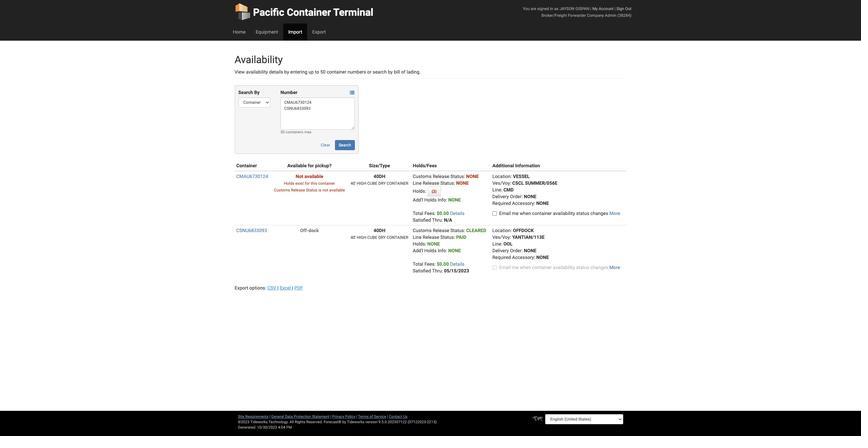 Task type: describe. For each thing, give the bounding box(es) containing it.
broker/freight
[[542, 13, 567, 18]]

by inside site requirements | general data protection statement | privacy policy | terms of service | contact us ©2023 tideworks technology. all rights reserved. forecast® by tideworks version 9.5.0.202307122 (07122023-2213) generated: 10/30/2023 4:04 pm
[[342, 421, 346, 425]]

order inside 'location : offdock ves/voy: yantian/113e line: ool delivery order : none required accessory : none'
[[510, 248, 522, 254]]

is
[[319, 188, 322, 193]]

availability
[[235, 54, 283, 66]]

by
[[254, 90, 260, 95]]

when for :
[[520, 265, 531, 271]]

total for total fees: $0.00 details satisfied thru: 05/15/2023
[[413, 262, 423, 267]]

generated:
[[238, 426, 256, 430]]

excel link
[[280, 286, 292, 291]]

line: inside 'location : offdock ves/voy: yantian/113e line: ool delivery order : none required accessory : none'
[[493, 242, 503, 247]]

cube for customs release status : none line release status : none
[[367, 181, 377, 186]]

us
[[403, 415, 408, 420]]

tideworks
[[347, 421, 365, 425]]

fees: for n/a
[[425, 211, 436, 216]]

high for customs release status : none line release status : none
[[357, 181, 366, 186]]

general
[[271, 415, 284, 420]]

(07122023-
[[408, 421, 427, 425]]

total fees: $0.00 details satisfied thru: n/a
[[413, 211, 465, 223]]

yantian/113e
[[512, 235, 545, 240]]

1 vertical spatial available
[[329, 188, 345, 193]]

add'l inside customs release status : cleared line release status : paid holds: none add'l holds info: none
[[413, 248, 423, 254]]

add'l holds info: none
[[413, 198, 461, 203]]

details
[[269, 69, 283, 75]]

import
[[288, 29, 302, 35]]

email for required
[[499, 211, 511, 216]]

status for location : offdock ves/voy: yantian/113e line: ool delivery order : none required accessory : none
[[576, 265, 589, 271]]

cmau6730124
[[236, 174, 268, 179]]

email me when container availability status changes more for location : vessel ves/voy: cscl summer/056e line: cmd delivery order : none required accessory : none
[[499, 211, 620, 216]]

reserved.
[[306, 421, 323, 425]]

location : vessel ves/voy: cscl summer/056e line: cmd delivery order : none required accessory : none
[[493, 174, 558, 206]]

my
[[593, 6, 598, 11]]

availability for customs release status : none line release status : none
[[553, 211, 575, 216]]

delivery inside 'location : offdock ves/voy: yantian/113e line: ool delivery order : none required accessory : none'
[[493, 248, 509, 254]]

terms of service link
[[358, 415, 386, 420]]

4:04
[[278, 426, 285, 430]]

(2)
[[432, 189, 437, 194]]

customs release status : none line release status : none
[[413, 174, 479, 186]]

details for 05/15/2023
[[450, 262, 465, 267]]

general data protection statement link
[[271, 415, 329, 420]]

up
[[309, 69, 314, 75]]

my account link
[[593, 6, 614, 11]]

contact us link
[[389, 415, 408, 420]]

details for n/a
[[450, 211, 465, 216]]

location : offdock ves/voy: yantian/113e line: ool delivery order : none required accessory : none
[[493, 228, 549, 260]]

1 vertical spatial 50
[[281, 130, 285, 135]]

all
[[290, 421, 294, 425]]

pickup?
[[315, 163, 332, 169]]

number
[[281, 90, 298, 95]]

0 vertical spatial availability
[[246, 69, 268, 75]]

export for export options: csv | excel | pdf
[[235, 286, 248, 291]]

available for pickup?
[[287, 163, 332, 169]]

2 horizontal spatial by
[[388, 69, 393, 75]]

| left general
[[270, 415, 270, 420]]

10/30/2023
[[257, 426, 277, 430]]

clear
[[321, 143, 330, 148]]

cube for customs release status : cleared line release status : paid holds: none add'l holds info: none
[[367, 236, 377, 240]]

$0.00 for n/a
[[437, 211, 449, 216]]

$0.00 for 05/15/2023
[[437, 262, 449, 267]]

status up add'l holds info: none
[[451, 174, 464, 179]]

pm
[[286, 426, 292, 430]]

container right to
[[327, 69, 347, 75]]

company
[[587, 13, 604, 18]]

50 containers max
[[281, 130, 312, 135]]

or
[[367, 69, 372, 75]]

line for customs release status : cleared line release status : paid holds: none add'l holds info: none
[[413, 235, 422, 240]]

equipment
[[256, 29, 278, 35]]

| right csv
[[278, 286, 279, 291]]

Number text field
[[281, 98, 355, 130]]

(38284)
[[618, 13, 632, 18]]

customs inside not available holds exist for this container customs release status is not available
[[274, 188, 290, 193]]

jayson
[[560, 6, 575, 11]]

out
[[625, 6, 632, 11]]

account
[[599, 6, 614, 11]]

view availability details by entering up to 50 container numbers or search by bill of lading.
[[235, 69, 421, 75]]

privacy policy link
[[332, 415, 355, 420]]

email me when container availability status changes more for location : offdock ves/voy: yantian/113e line: ool delivery order : none required accessory : none
[[499, 265, 620, 271]]

not available holds exist for this container customs release status is not available
[[274, 174, 345, 193]]

import button
[[283, 24, 307, 40]]

are
[[531, 6, 536, 11]]

thru: for n/a
[[432, 218, 443, 223]]

pacific container terminal
[[253, 6, 373, 18]]

equipment button
[[251, 24, 283, 40]]

customs for customs release status : cleared line release status : paid holds: none add'l holds info: none
[[413, 228, 432, 234]]

40dh for customs release status : none line release status : none
[[374, 174, 386, 179]]

off-
[[300, 228, 309, 234]]

1 info: from the top
[[438, 198, 447, 203]]

0 vertical spatial available
[[305, 174, 323, 179]]

for inside not available holds exist for this container customs release status is not available
[[305, 181, 310, 186]]

pacific
[[253, 6, 284, 18]]

holds: inside customs release status : cleared line release status : paid holds: none add'l holds info: none
[[413, 242, 426, 247]]

status up (2) link
[[441, 181, 454, 186]]

numbers
[[348, 69, 366, 75]]

version
[[365, 421, 378, 425]]

vessel
[[513, 174, 530, 179]]

more for location : offdock ves/voy: yantian/113e line: ool delivery order : none required accessory : none
[[610, 265, 620, 271]]

summer/056e
[[525, 181, 558, 186]]

in
[[550, 6, 553, 11]]

container for customs release status : cleared line release status : paid holds: none add'l holds info: none
[[387, 236, 409, 240]]

entering
[[290, 69, 307, 75]]

pdf link
[[294, 286, 303, 291]]

protection
[[294, 415, 311, 420]]

status up the paid
[[451, 228, 464, 234]]

0 horizontal spatial by
[[284, 69, 289, 75]]

paid
[[456, 235, 467, 240]]

40dh for customs release status : cleared line release status : paid holds: none add'l holds info: none
[[374, 228, 386, 234]]

options:
[[249, 286, 266, 291]]

pdf
[[294, 286, 303, 291]]

cmd
[[504, 187, 514, 193]]

of inside site requirements | general data protection statement | privacy policy | terms of service | contact us ©2023 tideworks technology. all rights reserved. forecast® by tideworks version 9.5.0.202307122 (07122023-2213) generated: 10/30/2023 4:04 pm
[[370, 415, 373, 420]]

order inside location : vessel ves/voy: cscl summer/056e line: cmd delivery order : none required accessory : none
[[510, 194, 522, 200]]

off-dock
[[300, 228, 319, 234]]

| left 'pdf' link
[[292, 286, 293, 291]]

ves/voy: for line:
[[493, 181, 511, 186]]

additional information
[[493, 163, 540, 169]]

view
[[235, 69, 245, 75]]

location for location : offdock ves/voy: yantian/113e line: ool delivery order : none required accessory : none
[[493, 228, 511, 234]]

more link for location : offdock ves/voy: yantian/113e line: ool delivery order : none required accessory : none
[[610, 265, 620, 271]]

customs for customs release status : none line release status : none
[[413, 174, 432, 179]]

dock
[[309, 228, 319, 234]]

holds inside not available holds exist for this container customs release status is not available
[[284, 181, 294, 186]]

dry for customs release status : cleared line release status : paid holds: none add'l holds info: none
[[378, 236, 386, 240]]

additional
[[493, 163, 514, 169]]

you are signed in as jayson gispan | my account | sign out broker/freight forwarder company admin (38284)
[[523, 6, 632, 18]]

changes for location : offdock ves/voy: yantian/113e line: ool delivery order : none required accessory : none
[[591, 265, 608, 271]]

forecast®
[[324, 421, 341, 425]]

containers
[[286, 130, 303, 135]]

you
[[523, 6, 530, 11]]

lading.
[[407, 69, 421, 75]]



Task type: locate. For each thing, give the bounding box(es) containing it.
holds: left (2)
[[413, 189, 428, 194]]

total inside total fees: $0.00 details satisfied thru: n/a
[[413, 211, 423, 216]]

required inside 'location : offdock ves/voy: yantian/113e line: ool delivery order : none required accessory : none'
[[493, 255, 511, 260]]

fees: inside total fees: $0.00 details satisfied thru: n/a
[[425, 211, 436, 216]]

satisfied inside total fees: $0.00 details satisfied thru: n/a
[[413, 218, 431, 223]]

customs down holds/fees
[[413, 174, 432, 179]]

0 vertical spatial container
[[287, 6, 331, 18]]

info:
[[438, 198, 447, 203], [438, 248, 447, 254]]

1 vertical spatial holds
[[424, 198, 437, 203]]

1 when from the top
[[520, 211, 531, 216]]

1 vertical spatial when
[[520, 265, 531, 271]]

search inside button
[[339, 143, 351, 148]]

0 vertical spatial me
[[512, 211, 519, 216]]

1 line: from the top
[[493, 187, 503, 193]]

1 vertical spatial export
[[235, 286, 248, 291]]

| up forecast®
[[330, 415, 331, 420]]

1 vertical spatial $0.00
[[437, 262, 449, 267]]

40dh 40' high cube dry container for customs release status : cleared line release status : paid holds: none add'l holds info: none
[[351, 228, 409, 240]]

me up offdock
[[512, 211, 519, 216]]

$0.00 inside total fees: $0.00 details satisfied thru: 05/15/2023
[[437, 262, 449, 267]]

terminal
[[333, 6, 373, 18]]

search right clear
[[339, 143, 351, 148]]

1 vertical spatial changes
[[591, 265, 608, 271]]

1 $0.00 from the top
[[437, 211, 449, 216]]

info: inside customs release status : cleared line release status : paid holds: none add'l holds info: none
[[438, 248, 447, 254]]

1 vertical spatial holds:
[[413, 242, 426, 247]]

location for location : vessel ves/voy: cscl summer/056e line: cmd delivery order : none required accessory : none
[[493, 174, 511, 179]]

40' for customs release status : cleared line release status : paid holds: none add'l holds info: none
[[351, 236, 356, 240]]

holds up total fees: $0.00 details satisfied thru: 05/15/2023
[[424, 248, 437, 254]]

2 ves/voy: from the top
[[493, 235, 511, 240]]

1 vertical spatial 40'
[[351, 236, 356, 240]]

home
[[233, 29, 246, 35]]

2 vertical spatial customs
[[413, 228, 432, 234]]

holds/fees
[[413, 163, 437, 169]]

search for search by
[[238, 90, 253, 95]]

0 vertical spatial thru:
[[432, 218, 443, 223]]

1 thru: from the top
[[432, 218, 443, 223]]

thru: inside total fees: $0.00 details satisfied thru: 05/15/2023
[[432, 269, 443, 274]]

as
[[554, 6, 559, 11]]

when down 'location : offdock ves/voy: yantian/113e line: ool delivery order : none required accessory : none'
[[520, 265, 531, 271]]

contact
[[389, 415, 402, 420]]

email
[[499, 211, 511, 216], [499, 265, 511, 271]]

ves/voy: up cmd
[[493, 181, 511, 186]]

1 line from the top
[[413, 181, 422, 186]]

details link
[[450, 211, 465, 216], [450, 262, 465, 267]]

customs inside customs release status : none line release status : none
[[413, 174, 432, 179]]

2 required from the top
[[493, 255, 511, 260]]

1 email from the top
[[499, 211, 511, 216]]

None checkbox
[[493, 212, 497, 216]]

0 vertical spatial dry
[[378, 181, 386, 186]]

available
[[305, 174, 323, 179], [329, 188, 345, 193]]

2213)
[[427, 421, 437, 425]]

line
[[413, 181, 422, 186], [413, 235, 422, 240]]

not
[[323, 188, 328, 193]]

| up tideworks
[[356, 415, 357, 420]]

search button
[[335, 140, 355, 150]]

csv
[[267, 286, 276, 291]]

1 vertical spatial more
[[610, 265, 620, 271]]

2 email from the top
[[499, 265, 511, 271]]

none
[[466, 174, 479, 179], [456, 181, 469, 186], [524, 194, 537, 200], [448, 198, 461, 203], [536, 201, 549, 206], [428, 242, 440, 247], [448, 248, 461, 254], [524, 248, 537, 254], [536, 255, 549, 260]]

0 vertical spatial more
[[610, 211, 620, 216]]

fees: down add'l holds info: none
[[425, 211, 436, 216]]

2 line: from the top
[[493, 242, 503, 247]]

0 vertical spatial holds:
[[413, 189, 428, 194]]

release inside not available holds exist for this container customs release status is not available
[[291, 188, 305, 193]]

0 vertical spatial customs
[[413, 174, 432, 179]]

csnu6833093 link
[[236, 228, 267, 234]]

accessory down cmd
[[512, 201, 534, 206]]

more link
[[610, 211, 620, 216], [610, 265, 620, 271]]

2 total from the top
[[413, 262, 423, 267]]

ves/voy: inside location : vessel ves/voy: cscl summer/056e line: cmd delivery order : none required accessory : none
[[493, 181, 511, 186]]

more link for location : vessel ves/voy: cscl summer/056e line: cmd delivery order : none required accessory : none
[[610, 211, 620, 216]]

1 fees: from the top
[[425, 211, 436, 216]]

0 vertical spatial holds
[[284, 181, 294, 186]]

1 vertical spatial line
[[413, 235, 422, 240]]

location inside location : vessel ves/voy: cscl summer/056e line: cmd delivery order : none required accessory : none
[[493, 174, 511, 179]]

1 40dh from the top
[[374, 174, 386, 179]]

status down this at left
[[306, 188, 318, 193]]

email down ool
[[499, 265, 511, 271]]

signed
[[537, 6, 549, 11]]

2 accessory from the top
[[512, 255, 534, 260]]

container
[[327, 69, 347, 75], [318, 181, 335, 186], [532, 211, 552, 216], [532, 265, 552, 271]]

1 dry from the top
[[378, 181, 386, 186]]

2 holds: from the top
[[413, 242, 426, 247]]

2 add'l from the top
[[413, 248, 423, 254]]

by
[[284, 69, 289, 75], [388, 69, 393, 75], [342, 421, 346, 425]]

1 vertical spatial container
[[387, 236, 409, 240]]

1 vertical spatial order
[[510, 248, 522, 254]]

2 40' from the top
[[351, 236, 356, 240]]

export
[[312, 29, 326, 35], [235, 286, 248, 291]]

sign out link
[[617, 6, 632, 11]]

me for accessory
[[512, 265, 519, 271]]

$0.00 inside total fees: $0.00 details satisfied thru: n/a
[[437, 211, 449, 216]]

container up cmau6730124
[[236, 163, 257, 169]]

policy
[[345, 415, 355, 420]]

email for accessory
[[499, 265, 511, 271]]

order down ool
[[510, 248, 522, 254]]

©2023 tideworks
[[238, 421, 268, 425]]

0 vertical spatial container
[[387, 181, 409, 186]]

privacy
[[332, 415, 344, 420]]

total fees: $0.00 details satisfied thru: 05/15/2023
[[413, 262, 469, 274]]

0 vertical spatial total
[[413, 211, 423, 216]]

cmau6730124 link
[[236, 174, 268, 179]]

None checkbox
[[493, 266, 497, 270]]

0 vertical spatial export
[[312, 29, 326, 35]]

1 ves/voy: from the top
[[493, 181, 511, 186]]

2 more from the top
[[610, 265, 620, 271]]

(2) link
[[428, 187, 441, 197]]

availability
[[246, 69, 268, 75], [553, 211, 575, 216], [553, 265, 575, 271]]

1 vertical spatial high
[[357, 236, 366, 240]]

search left by
[[238, 90, 253, 95]]

0 vertical spatial search
[[238, 90, 253, 95]]

2 line from the top
[[413, 235, 422, 240]]

ool
[[504, 242, 513, 247]]

search by
[[238, 90, 260, 95]]

0 horizontal spatial container
[[236, 163, 257, 169]]

0 horizontal spatial export
[[235, 286, 248, 291]]

2 vertical spatial availability
[[553, 265, 575, 271]]

1 vertical spatial email
[[499, 265, 511, 271]]

container up export popup button
[[287, 6, 331, 18]]

1 vertical spatial me
[[512, 265, 519, 271]]

line: inside location : vessel ves/voy: cscl summer/056e line: cmd delivery order : none required accessory : none
[[493, 187, 503, 193]]

info: up total fees: $0.00 details satisfied thru: 05/15/2023
[[438, 248, 447, 254]]

accessory inside location : vessel ves/voy: cscl summer/056e line: cmd delivery order : none required accessory : none
[[512, 201, 534, 206]]

container
[[287, 6, 331, 18], [236, 163, 257, 169]]

$0.00 up "05/15/2023"
[[437, 262, 449, 267]]

total inside total fees: $0.00 details satisfied thru: 05/15/2023
[[413, 262, 423, 267]]

details link up "05/15/2023"
[[450, 262, 465, 267]]

1 total from the top
[[413, 211, 423, 216]]

$0.00 up 'n/a'
[[437, 211, 449, 216]]

cleared
[[466, 228, 487, 234]]

container inside not available holds exist for this container customs release status is not available
[[318, 181, 335, 186]]

1 vertical spatial required
[[493, 255, 511, 260]]

1 container from the top
[[387, 181, 409, 186]]

1 more from the top
[[610, 211, 620, 216]]

1 vertical spatial cube
[[367, 236, 377, 240]]

line down holds/fees
[[413, 181, 422, 186]]

container up the not
[[318, 181, 335, 186]]

me for required
[[512, 211, 519, 216]]

offdock
[[513, 228, 534, 234]]

status left the paid
[[441, 235, 454, 240]]

container
[[387, 181, 409, 186], [387, 236, 409, 240]]

holds left exist
[[284, 181, 294, 186]]

1 40' from the top
[[351, 181, 356, 186]]

0 vertical spatial ves/voy:
[[493, 181, 511, 186]]

accessory inside 'location : offdock ves/voy: yantian/113e line: ool delivery order : none required accessory : none'
[[512, 255, 534, 260]]

availability for customs release status : cleared line release status : paid holds: none add'l holds info: none
[[553, 265, 575, 271]]

1 vertical spatial availability
[[553, 211, 575, 216]]

1 accessory from the top
[[512, 201, 534, 206]]

0 vertical spatial changes
[[591, 211, 608, 216]]

line for customs release status : none line release status : none
[[413, 181, 422, 186]]

fees: down customs release status : cleared line release status : paid holds: none add'l holds info: none
[[425, 262, 436, 267]]

1 required from the top
[[493, 201, 511, 206]]

1 vertical spatial search
[[339, 143, 351, 148]]

2 info: from the top
[[438, 248, 447, 254]]

2 dry from the top
[[378, 236, 386, 240]]

1 vertical spatial thru:
[[432, 269, 443, 274]]

2 changes from the top
[[591, 265, 608, 271]]

1 vertical spatial details link
[[450, 262, 465, 267]]

line:
[[493, 187, 503, 193], [493, 242, 503, 247]]

add'l up total fees: $0.00 details satisfied thru: 05/15/2023
[[413, 248, 423, 254]]

2 satisfied from the top
[[413, 269, 431, 274]]

50 right to
[[320, 69, 326, 75]]

50 left 'containers'
[[281, 130, 285, 135]]

by down the privacy policy link
[[342, 421, 346, 425]]

2 delivery from the top
[[493, 248, 509, 254]]

line: left cmd
[[493, 187, 503, 193]]

1 email me when container availability status changes more from the top
[[499, 211, 620, 216]]

cube
[[367, 181, 377, 186], [367, 236, 377, 240]]

when for accessory
[[520, 211, 531, 216]]

1 horizontal spatial export
[[312, 29, 326, 35]]

details link up 'n/a'
[[450, 211, 465, 216]]

1 vertical spatial dry
[[378, 236, 386, 240]]

0 vertical spatial high
[[357, 181, 366, 186]]

satisfied for total fees: $0.00 details satisfied thru: n/a
[[413, 218, 431, 223]]

2 $0.00 from the top
[[437, 262, 449, 267]]

order down cmd
[[510, 194, 522, 200]]

add'l
[[413, 198, 423, 203], [413, 248, 423, 254]]

export down pacific container terminal at left
[[312, 29, 326, 35]]

customs release status : cleared line release status : paid holds: none add'l holds info: none
[[413, 228, 487, 254]]

0 vertical spatial info:
[[438, 198, 447, 203]]

1 horizontal spatial container
[[287, 6, 331, 18]]

0 vertical spatial more link
[[610, 211, 620, 216]]

by left the bill
[[388, 69, 393, 75]]

1 order from the top
[[510, 194, 522, 200]]

changes for location : vessel ves/voy: cscl summer/056e line: cmd delivery order : none required accessory : none
[[591, 211, 608, 216]]

1 vertical spatial email me when container availability status changes more
[[499, 265, 620, 271]]

2 location from the top
[[493, 228, 511, 234]]

2 status from the top
[[576, 265, 589, 271]]

1 high from the top
[[357, 181, 366, 186]]

status for location : vessel ves/voy: cscl summer/056e line: cmd delivery order : none required accessory : none
[[576, 211, 589, 216]]

me
[[512, 211, 519, 216], [512, 265, 519, 271]]

dry for customs release status : none line release status : none
[[378, 181, 386, 186]]

1 vertical spatial 40dh
[[374, 228, 386, 234]]

2 thru: from the top
[[432, 269, 443, 274]]

0 vertical spatial 40dh 40' high cube dry container
[[351, 174, 409, 186]]

search for search
[[339, 143, 351, 148]]

1 more link from the top
[[610, 211, 620, 216]]

info: down (2) link
[[438, 198, 447, 203]]

1 add'l from the top
[[413, 198, 423, 203]]

csnu6833093
[[236, 228, 267, 234]]

1 horizontal spatial 50
[[320, 69, 326, 75]]

search
[[238, 90, 253, 95], [339, 143, 351, 148]]

site requirements link
[[238, 415, 269, 420]]

by right details
[[284, 69, 289, 75]]

details link for n/a
[[450, 211, 465, 216]]

0 vertical spatial email me when container availability status changes more
[[499, 211, 620, 216]]

ves/voy: for ool
[[493, 235, 511, 240]]

holds inside customs release status : cleared line release status : paid holds: none add'l holds info: none
[[424, 248, 437, 254]]

2 40dh 40' high cube dry container from the top
[[351, 228, 409, 240]]

site
[[238, 415, 244, 420]]

1 location from the top
[[493, 174, 511, 179]]

0 vertical spatial details link
[[450, 211, 465, 216]]

1 vertical spatial of
[[370, 415, 373, 420]]

1 horizontal spatial available
[[329, 188, 345, 193]]

max
[[304, 130, 312, 135]]

0 horizontal spatial search
[[238, 90, 253, 95]]

0 vertical spatial 40dh
[[374, 174, 386, 179]]

customs inside customs release status : cleared line release status : paid holds: none add'l holds info: none
[[413, 228, 432, 234]]

2 me from the top
[[512, 265, 519, 271]]

0 vertical spatial delivery
[[493, 194, 509, 200]]

changes
[[591, 211, 608, 216], [591, 265, 608, 271]]

satisfied inside total fees: $0.00 details satisfied thru: 05/15/2023
[[413, 269, 431, 274]]

delivery down cmd
[[493, 194, 509, 200]]

thru: left "05/15/2023"
[[432, 269, 443, 274]]

export inside popup button
[[312, 29, 326, 35]]

clear button
[[317, 140, 334, 150]]

05/15/2023
[[444, 269, 469, 274]]

0 vertical spatial cube
[[367, 181, 377, 186]]

2 container from the top
[[387, 236, 409, 240]]

satisfied for total fees: $0.00 details satisfied thru: 05/15/2023
[[413, 269, 431, 274]]

ves/voy: inside 'location : offdock ves/voy: yantian/113e line: ool delivery order : none required accessory : none'
[[493, 235, 511, 240]]

details link for 05/15/2023
[[450, 262, 465, 267]]

1 vertical spatial delivery
[[493, 248, 509, 254]]

delivery down ool
[[493, 248, 509, 254]]

0 vertical spatial for
[[308, 163, 314, 169]]

$0.00
[[437, 211, 449, 216], [437, 262, 449, 267]]

container down 'location : offdock ves/voy: yantian/113e line: ool delivery order : none required accessory : none'
[[532, 265, 552, 271]]

0 vertical spatial 50
[[320, 69, 326, 75]]

cscl
[[512, 181, 524, 186]]

0 vertical spatial of
[[401, 69, 406, 75]]

40' for customs release status : none line release status : none
[[351, 181, 356, 186]]

0 vertical spatial line:
[[493, 187, 503, 193]]

1 vertical spatial total
[[413, 262, 423, 267]]

status inside not available holds exist for this container customs release status is not available
[[306, 188, 318, 193]]

1 holds: from the top
[[413, 189, 428, 194]]

export button
[[307, 24, 331, 40]]

required
[[493, 201, 511, 206], [493, 255, 511, 260]]

1 vertical spatial add'l
[[413, 248, 423, 254]]

when
[[520, 211, 531, 216], [520, 265, 531, 271]]

1 vertical spatial container
[[236, 163, 257, 169]]

2 more link from the top
[[610, 265, 620, 271]]

2 vertical spatial holds
[[424, 248, 437, 254]]

location up ool
[[493, 228, 511, 234]]

2 details link from the top
[[450, 262, 465, 267]]

required inside location : vessel ves/voy: cscl summer/056e line: cmd delivery order : none required accessory : none
[[493, 201, 511, 206]]

order
[[510, 194, 522, 200], [510, 248, 522, 254]]

accessory down ool
[[512, 255, 534, 260]]

|
[[591, 6, 592, 11], [615, 6, 616, 11], [278, 286, 279, 291], [292, 286, 293, 291], [270, 415, 270, 420], [330, 415, 331, 420], [356, 415, 357, 420], [387, 415, 388, 420]]

forwarder
[[568, 13, 586, 18]]

required down ool
[[493, 255, 511, 260]]

1 vertical spatial location
[[493, 228, 511, 234]]

available up this at left
[[305, 174, 323, 179]]

0 vertical spatial accessory
[[512, 201, 534, 206]]

show list image
[[350, 91, 355, 95]]

csv link
[[267, 286, 278, 291]]

this
[[311, 181, 317, 186]]

details inside total fees: $0.00 details satisfied thru: n/a
[[450, 211, 465, 216]]

customs down total fees: $0.00 details satisfied thru: n/a
[[413, 228, 432, 234]]

location down additional
[[493, 174, 511, 179]]

0 vertical spatial email
[[499, 211, 511, 216]]

export left options:
[[235, 286, 248, 291]]

information
[[515, 163, 540, 169]]

of up version
[[370, 415, 373, 420]]

2 high from the top
[[357, 236, 366, 240]]

0 vertical spatial add'l
[[413, 198, 423, 203]]

container for customs release status : none line release status : none
[[387, 181, 409, 186]]

1 vertical spatial info:
[[438, 248, 447, 254]]

to
[[315, 69, 319, 75]]

1 vertical spatial customs
[[274, 188, 290, 193]]

me down 'location : offdock ves/voy: yantian/113e line: ool delivery order : none required accessory : none'
[[512, 265, 519, 271]]

1 vertical spatial accessory
[[512, 255, 534, 260]]

line inside customs release status : cleared line release status : paid holds: none add'l holds info: none
[[413, 235, 422, 240]]

details up 'n/a'
[[450, 211, 465, 216]]

2 cube from the top
[[367, 236, 377, 240]]

required down cmd
[[493, 201, 511, 206]]

when up offdock
[[520, 211, 531, 216]]

pacific container terminal link
[[235, 0, 373, 24]]

1 vertical spatial for
[[305, 181, 310, 186]]

of right the bill
[[401, 69, 406, 75]]

2 order from the top
[[510, 248, 522, 254]]

0 vertical spatial line
[[413, 181, 422, 186]]

1 vertical spatial satisfied
[[413, 269, 431, 274]]

2 40dh from the top
[[374, 228, 386, 234]]

0 vertical spatial fees:
[[425, 211, 436, 216]]

line down total fees: $0.00 details satisfied thru: n/a
[[413, 235, 422, 240]]

2 details from the top
[[450, 262, 465, 267]]

thru: for 05/15/2023
[[432, 269, 443, 274]]

details inside total fees: $0.00 details satisfied thru: 05/15/2023
[[450, 262, 465, 267]]

0 vertical spatial 40'
[[351, 181, 356, 186]]

| left my
[[591, 6, 592, 11]]

1 me from the top
[[512, 211, 519, 216]]

1 vertical spatial line:
[[493, 242, 503, 247]]

1 details from the top
[[450, 211, 465, 216]]

| up 9.5.0.202307122
[[387, 415, 388, 420]]

customs down available
[[274, 188, 290, 193]]

total for total fees: $0.00 details satisfied thru: n/a
[[413, 211, 423, 216]]

thru: left 'n/a'
[[432, 218, 443, 223]]

export options: csv | excel | pdf
[[235, 286, 303, 291]]

fees: for 05/15/2023
[[425, 262, 436, 267]]

for left pickup?
[[308, 163, 314, 169]]

line: left ool
[[493, 242, 503, 247]]

more for location : vessel ves/voy: cscl summer/056e line: cmd delivery order : none required accessory : none
[[610, 211, 620, 216]]

1 vertical spatial status
[[576, 265, 589, 271]]

fees: inside total fees: $0.00 details satisfied thru: 05/15/2023
[[425, 262, 436, 267]]

exist
[[295, 181, 304, 186]]

for left this at left
[[305, 181, 310, 186]]

40dh 40' high cube dry container for customs release status : none line release status : none
[[351, 174, 409, 186]]

ves/voy:
[[493, 181, 511, 186], [493, 235, 511, 240]]

available right the not
[[329, 188, 345, 193]]

thru: inside total fees: $0.00 details satisfied thru: n/a
[[432, 218, 443, 223]]

0 vertical spatial $0.00
[[437, 211, 449, 216]]

1 40dh 40' high cube dry container from the top
[[351, 174, 409, 186]]

high for customs release status : cleared line release status : paid holds: none add'l holds info: none
[[357, 236, 366, 240]]

delivery inside location : vessel ves/voy: cscl summer/056e line: cmd delivery order : none required accessory : none
[[493, 194, 509, 200]]

1 delivery from the top
[[493, 194, 509, 200]]

location inside 'location : offdock ves/voy: yantian/113e line: ool delivery order : none required accessory : none'
[[493, 228, 511, 234]]

0 horizontal spatial available
[[305, 174, 323, 179]]

bill
[[394, 69, 400, 75]]

rights
[[295, 421, 306, 425]]

0 vertical spatial details
[[450, 211, 465, 216]]

0 vertical spatial when
[[520, 211, 531, 216]]

0 vertical spatial order
[[510, 194, 522, 200]]

0 vertical spatial required
[[493, 201, 511, 206]]

| left sign
[[615, 6, 616, 11]]

9.5.0.202307122
[[379, 421, 407, 425]]

0 vertical spatial status
[[576, 211, 589, 216]]

1 changes from the top
[[591, 211, 608, 216]]

1 horizontal spatial search
[[339, 143, 351, 148]]

n/a
[[444, 218, 452, 223]]

email down cmd
[[499, 211, 511, 216]]

0 vertical spatial location
[[493, 174, 511, 179]]

0 vertical spatial satisfied
[[413, 218, 431, 223]]

ves/voy: up ool
[[493, 235, 511, 240]]

export for export
[[312, 29, 326, 35]]

add'l up total fees: $0.00 details satisfied thru: n/a
[[413, 198, 423, 203]]

line inside customs release status : none line release status : none
[[413, 181, 422, 186]]

1 vertical spatial fees:
[[425, 262, 436, 267]]

1 details link from the top
[[450, 211, 465, 216]]

2 when from the top
[[520, 265, 531, 271]]

1 cube from the top
[[367, 181, 377, 186]]

details up "05/15/2023"
[[450, 262, 465, 267]]

dry
[[378, 181, 386, 186], [378, 236, 386, 240]]

1 horizontal spatial of
[[401, 69, 406, 75]]

1 vertical spatial details
[[450, 262, 465, 267]]

1 status from the top
[[576, 211, 589, 216]]

accessory
[[512, 201, 534, 206], [512, 255, 534, 260]]

for
[[308, 163, 314, 169], [305, 181, 310, 186]]

1 horizontal spatial by
[[342, 421, 346, 425]]

2 fees: from the top
[[425, 262, 436, 267]]

holds: up total fees: $0.00 details satisfied thru: 05/15/2023
[[413, 242, 426, 247]]

0 horizontal spatial of
[[370, 415, 373, 420]]

1 satisfied from the top
[[413, 218, 431, 223]]

holds down (2)
[[424, 198, 437, 203]]

satisfied
[[413, 218, 431, 223], [413, 269, 431, 274]]

site requirements | general data protection statement | privacy policy | terms of service | contact us ©2023 tideworks technology. all rights reserved. forecast® by tideworks version 9.5.0.202307122 (07122023-2213) generated: 10/30/2023 4:04 pm
[[238, 415, 437, 430]]

2 email me when container availability status changes more from the top
[[499, 265, 620, 271]]

container up offdock
[[532, 211, 552, 216]]



Task type: vqa. For each thing, say whether or not it's contained in the screenshot.
Ves/Voy:
yes



